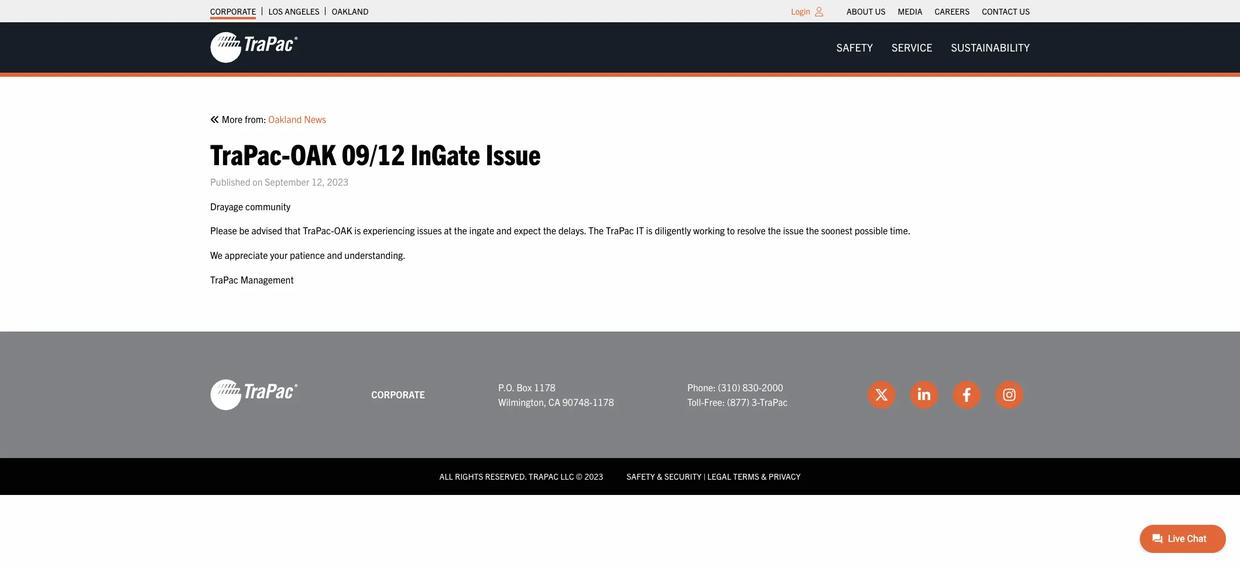 Task type: describe. For each thing, give the bounding box(es) containing it.
llc
[[561, 471, 574, 482]]

privacy
[[769, 471, 801, 482]]

about us
[[847, 6, 886, 16]]

diligently
[[655, 225, 692, 236]]

us for about us
[[876, 6, 886, 16]]

management
[[241, 273, 294, 285]]

working
[[694, 225, 725, 236]]

september
[[265, 176, 310, 188]]

to
[[727, 225, 735, 236]]

angeles
[[285, 6, 320, 16]]

p.o.
[[499, 381, 515, 393]]

free:
[[705, 396, 725, 408]]

wilmington,
[[499, 396, 547, 408]]

1 corporate image from the top
[[210, 31, 298, 64]]

1 vertical spatial corporate
[[372, 389, 425, 400]]

login link
[[792, 6, 811, 16]]

0 vertical spatial 1178
[[534, 381, 556, 393]]

ca
[[549, 396, 561, 408]]

830-
[[743, 381, 762, 393]]

90748-
[[563, 396, 593, 408]]

community
[[245, 200, 291, 212]]

menu bar containing about us
[[841, 3, 1037, 19]]

news
[[304, 113, 326, 125]]

toll-
[[688, 396, 705, 408]]

please
[[210, 225, 237, 236]]

solid image
[[210, 115, 220, 124]]

menu bar containing safety
[[828, 36, 1040, 59]]

advised
[[252, 225, 283, 236]]

more
[[222, 113, 243, 125]]

service
[[892, 40, 933, 54]]

careers link
[[935, 3, 970, 19]]

issue
[[486, 135, 541, 171]]

the
[[589, 225, 604, 236]]

safety link
[[828, 36, 883, 59]]

understanding.
[[345, 249, 406, 261]]

trapac inside phone: (310) 830-2000 toll-free: (877) 3-trapac
[[760, 396, 788, 408]]

sustainability
[[952, 40, 1031, 54]]

los
[[269, 6, 283, 16]]

be
[[239, 225, 249, 236]]

possible
[[855, 225, 888, 236]]

oak inside trapac-oak 09/12 ingate issue published on september 12, 2023
[[291, 135, 336, 171]]

corporate link
[[210, 3, 256, 19]]

rights
[[455, 471, 484, 482]]

media link
[[898, 3, 923, 19]]

©
[[576, 471, 583, 482]]

0 horizontal spatial corporate
[[210, 6, 256, 16]]

phone: (310) 830-2000 toll-free: (877) 3-trapac
[[688, 381, 788, 408]]

issue
[[784, 225, 804, 236]]

1 vertical spatial oak
[[334, 225, 353, 236]]

ingate
[[411, 135, 480, 171]]

2 the from the left
[[543, 225, 557, 236]]

1 vertical spatial 1178
[[593, 396, 614, 408]]

all
[[440, 471, 453, 482]]

drayage community
[[210, 200, 291, 212]]

2023 inside trapac-oak 09/12 ingate issue published on september 12, 2023
[[327, 176, 349, 188]]

light image
[[816, 7, 824, 16]]

footer containing p.o. box 1178
[[0, 332, 1241, 495]]

more from: oakland news
[[220, 113, 326, 125]]

2 corporate image from the top
[[210, 379, 298, 411]]

resolve
[[738, 225, 766, 236]]

soonest
[[822, 225, 853, 236]]

1 the from the left
[[454, 225, 467, 236]]

oakland inside trapac-oak 09/12 ingate issue article
[[269, 113, 302, 125]]

expect
[[514, 225, 541, 236]]

oakland link
[[332, 3, 369, 19]]

all rights reserved. trapac llc © 2023
[[440, 471, 604, 482]]

security
[[665, 471, 702, 482]]

0 vertical spatial trapac
[[606, 225, 634, 236]]

trapac management
[[210, 273, 294, 285]]

box
[[517, 381, 532, 393]]

safety & security | legal terms & privacy
[[627, 471, 801, 482]]

about
[[847, 6, 874, 16]]

|
[[704, 471, 706, 482]]

09/12
[[342, 135, 405, 171]]

safety & security link
[[627, 471, 702, 482]]

careers
[[935, 6, 970, 16]]



Task type: vqa. For each thing, say whether or not it's contained in the screenshot.
SECURE EQUIPMENT OPERATING ZONE link
no



Task type: locate. For each thing, give the bounding box(es) containing it.
about us link
[[847, 3, 886, 19]]

0 vertical spatial oak
[[291, 135, 336, 171]]

1 horizontal spatial and
[[497, 225, 512, 236]]

1 vertical spatial oakland
[[269, 113, 302, 125]]

0 horizontal spatial trapac
[[210, 273, 238, 285]]

we
[[210, 249, 223, 261]]

0 horizontal spatial 1178
[[534, 381, 556, 393]]

phone:
[[688, 381, 716, 393]]

2 is from the left
[[647, 225, 653, 236]]

drayage
[[210, 200, 243, 212]]

it
[[637, 225, 644, 236]]

0 horizontal spatial &
[[657, 471, 663, 482]]

(877)
[[728, 396, 750, 408]]

1 vertical spatial 2023
[[585, 471, 604, 482]]

on
[[253, 176, 263, 188]]

12,
[[312, 176, 325, 188]]

the
[[454, 225, 467, 236], [543, 225, 557, 236], [768, 225, 781, 236], [806, 225, 820, 236]]

delays.
[[559, 225, 587, 236]]

from:
[[245, 113, 266, 125]]

legal
[[708, 471, 732, 482]]

oakland news link
[[269, 112, 326, 127]]

and right patience
[[327, 249, 343, 261]]

safety for safety
[[837, 40, 874, 54]]

1178 right ca
[[593, 396, 614, 408]]

trapac-
[[210, 135, 291, 171], [303, 225, 334, 236]]

3 the from the left
[[768, 225, 781, 236]]

the right issue
[[806, 225, 820, 236]]

please be advised that trapac-oak is experiencing issues at the ingate and expect the delays. the trapac it is diligently working to resolve the issue the soonest possible time.
[[210, 225, 911, 236]]

trapac-oak 09/12 ingate issue published on september 12, 2023
[[210, 135, 541, 188]]

2023 right ©
[[585, 471, 604, 482]]

0 horizontal spatial trapac-
[[210, 135, 291, 171]]

terms
[[734, 471, 760, 482]]

login
[[792, 6, 811, 16]]

oak up the understanding.
[[334, 225, 353, 236]]

4 the from the left
[[806, 225, 820, 236]]

trapac down 2000
[[760, 396, 788, 408]]

0 horizontal spatial us
[[876, 6, 886, 16]]

oak
[[291, 135, 336, 171], [334, 225, 353, 236]]

&
[[657, 471, 663, 482], [762, 471, 767, 482]]

your
[[270, 249, 288, 261]]

1 vertical spatial menu bar
[[828, 36, 1040, 59]]

oak up 12,
[[291, 135, 336, 171]]

1 horizontal spatial trapac-
[[303, 225, 334, 236]]

us inside "link"
[[1020, 6, 1031, 16]]

2023 inside footer
[[585, 471, 604, 482]]

2023 right 12,
[[327, 176, 349, 188]]

1 horizontal spatial trapac
[[606, 225, 634, 236]]

media
[[898, 6, 923, 16]]

us for contact us
[[1020, 6, 1031, 16]]

trapac
[[606, 225, 634, 236], [210, 273, 238, 285], [760, 396, 788, 408]]

footer
[[0, 332, 1241, 495]]

1 horizontal spatial oakland
[[332, 6, 369, 16]]

and right ingate
[[497, 225, 512, 236]]

0 vertical spatial 2023
[[327, 176, 349, 188]]

0 vertical spatial safety
[[837, 40, 874, 54]]

0 horizontal spatial 2023
[[327, 176, 349, 188]]

los angeles
[[269, 6, 320, 16]]

0 vertical spatial and
[[497, 225, 512, 236]]

service link
[[883, 36, 942, 59]]

legal terms & privacy link
[[708, 471, 801, 482]]

0 horizontal spatial is
[[355, 225, 361, 236]]

is right it
[[647, 225, 653, 236]]

trapac- right that
[[303, 225, 334, 236]]

1 vertical spatial trapac-
[[303, 225, 334, 236]]

corporate
[[210, 6, 256, 16], [372, 389, 425, 400]]

safety left security
[[627, 471, 655, 482]]

1 vertical spatial and
[[327, 249, 343, 261]]

corporate image
[[210, 31, 298, 64], [210, 379, 298, 411]]

(310)
[[718, 381, 741, 393]]

us right contact
[[1020, 6, 1031, 16]]

0 vertical spatial menu bar
[[841, 3, 1037, 19]]

safety inside footer
[[627, 471, 655, 482]]

0 horizontal spatial safety
[[627, 471, 655, 482]]

that
[[285, 225, 301, 236]]

1 vertical spatial corporate image
[[210, 379, 298, 411]]

1 horizontal spatial corporate
[[372, 389, 425, 400]]

safety for safety & security | legal terms & privacy
[[627, 471, 655, 482]]

1178 up ca
[[534, 381, 556, 393]]

oakland
[[332, 6, 369, 16], [269, 113, 302, 125]]

1 horizontal spatial 1178
[[593, 396, 614, 408]]

1 horizontal spatial is
[[647, 225, 653, 236]]

contact us
[[983, 6, 1031, 16]]

the left issue
[[768, 225, 781, 236]]

oakland right the angeles
[[332, 6, 369, 16]]

1 & from the left
[[657, 471, 663, 482]]

is
[[355, 225, 361, 236], [647, 225, 653, 236]]

1 horizontal spatial safety
[[837, 40, 874, 54]]

we appreciate your patience and understanding.
[[210, 249, 406, 261]]

ingate
[[470, 225, 495, 236]]

2023
[[327, 176, 349, 188], [585, 471, 604, 482]]

published
[[210, 176, 251, 188]]

the right expect
[[543, 225, 557, 236]]

2 horizontal spatial trapac
[[760, 396, 788, 408]]

us
[[876, 6, 886, 16], [1020, 6, 1031, 16]]

1 vertical spatial trapac
[[210, 273, 238, 285]]

issues
[[417, 225, 442, 236]]

sustainability link
[[942, 36, 1040, 59]]

0 horizontal spatial oakland
[[269, 113, 302, 125]]

0 vertical spatial trapac-
[[210, 135, 291, 171]]

safety down about
[[837, 40, 874, 54]]

time.
[[891, 225, 911, 236]]

1 horizontal spatial 2023
[[585, 471, 604, 482]]

contact us link
[[983, 3, 1031, 19]]

1 vertical spatial safety
[[627, 471, 655, 482]]

& left security
[[657, 471, 663, 482]]

1178
[[534, 381, 556, 393], [593, 396, 614, 408]]

trapac-oak 09/12 ingate issue article
[[210, 112, 1031, 287]]

0 vertical spatial corporate
[[210, 6, 256, 16]]

0 vertical spatial oakland
[[332, 6, 369, 16]]

the right the at
[[454, 225, 467, 236]]

1 is from the left
[[355, 225, 361, 236]]

trapac down the we at top
[[210, 273, 238, 285]]

patience
[[290, 249, 325, 261]]

1 horizontal spatial &
[[762, 471, 767, 482]]

menu bar up service
[[841, 3, 1037, 19]]

0 vertical spatial corporate image
[[210, 31, 298, 64]]

trapac left it
[[606, 225, 634, 236]]

reserved.
[[485, 471, 527, 482]]

trapac- up on in the top of the page
[[210, 135, 291, 171]]

2000
[[762, 381, 784, 393]]

2 & from the left
[[762, 471, 767, 482]]

3-
[[752, 396, 760, 408]]

us right about
[[876, 6, 886, 16]]

menu bar down careers link
[[828, 36, 1040, 59]]

experiencing
[[363, 225, 415, 236]]

p.o. box 1178 wilmington, ca 90748-1178
[[499, 381, 614, 408]]

1 horizontal spatial us
[[1020, 6, 1031, 16]]

2 us from the left
[[1020, 6, 1031, 16]]

safety
[[837, 40, 874, 54], [627, 471, 655, 482]]

los angeles link
[[269, 3, 320, 19]]

trapac
[[529, 471, 559, 482]]

1 us from the left
[[876, 6, 886, 16]]

at
[[444, 225, 452, 236]]

& right the terms in the right of the page
[[762, 471, 767, 482]]

and
[[497, 225, 512, 236], [327, 249, 343, 261]]

menu bar
[[841, 3, 1037, 19], [828, 36, 1040, 59]]

is up the understanding.
[[355, 225, 361, 236]]

trapac- inside trapac-oak 09/12 ingate issue published on september 12, 2023
[[210, 135, 291, 171]]

appreciate
[[225, 249, 268, 261]]

contact
[[983, 6, 1018, 16]]

2 vertical spatial trapac
[[760, 396, 788, 408]]

oakland right from:
[[269, 113, 302, 125]]

0 horizontal spatial and
[[327, 249, 343, 261]]



